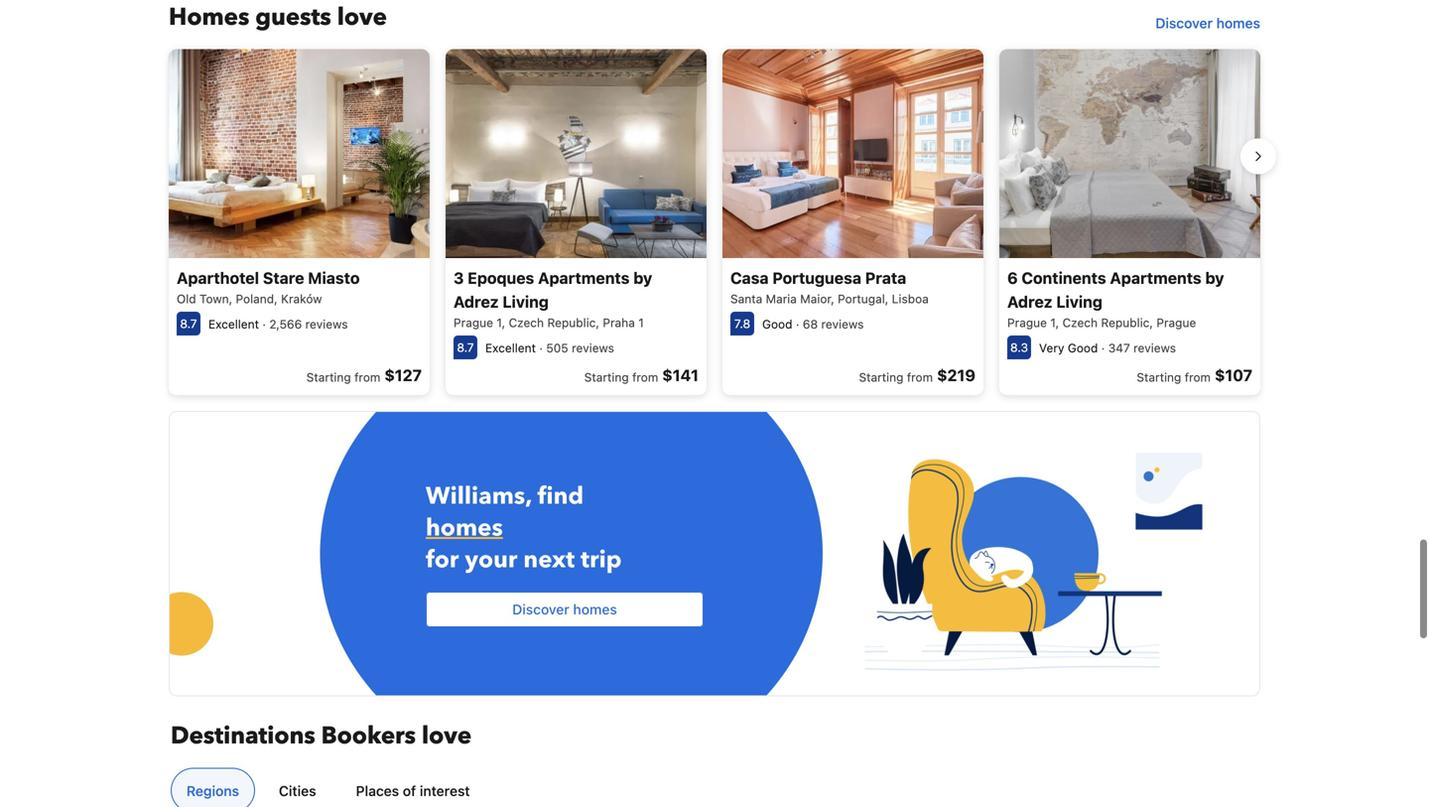 Task type: describe. For each thing, give the bounding box(es) containing it.
8.3
[[1011, 341, 1029, 355]]

maior,
[[801, 292, 835, 306]]

cities button
[[263, 768, 332, 807]]

town,
[[200, 292, 233, 306]]

starting from $219
[[859, 366, 976, 385]]

williams, find
[[426, 480, 584, 513]]

6
[[1008, 269, 1018, 288]]

$127
[[385, 366, 422, 385]]

santa
[[731, 292, 763, 306]]

czech for epoques
[[509, 316, 544, 330]]

excellent element for poland,
[[209, 317, 259, 331]]

347
[[1109, 341, 1131, 355]]

$107
[[1215, 366, 1253, 385]]

regions
[[187, 783, 239, 799]]

next
[[524, 543, 575, 576]]

places of interest button
[[340, 768, 486, 807]]

miasto
[[308, 269, 360, 288]]

prata
[[866, 269, 907, 288]]

your
[[465, 543, 518, 576]]

poland,
[[236, 292, 278, 306]]

0 horizontal spatial discover
[[512, 601, 570, 617]]

casa portuguesa prata santa maria maior, portugal, lisboa
[[731, 269, 929, 306]]

3 prague from the left
[[1157, 316, 1197, 330]]

excellent · 2,566 reviews
[[209, 317, 348, 331]]

discover homes inside 'link'
[[1156, 15, 1261, 31]]

8.7 for adrez
[[457, 341, 474, 355]]

good · 68 reviews
[[763, 317, 864, 331]]

reviews for poland,
[[305, 317, 348, 331]]

starting from $141
[[585, 366, 699, 385]]

from for $127
[[355, 370, 381, 384]]

from for $141
[[633, 370, 659, 384]]

places of interest
[[356, 783, 470, 799]]

starting for $107
[[1137, 370, 1182, 384]]

continents
[[1022, 269, 1107, 288]]

0 horizontal spatial discover homes
[[512, 601, 617, 617]]

trip
[[581, 543, 622, 576]]

excellent · 505 reviews
[[486, 341, 615, 355]]

discover homes link
[[1148, 6, 1269, 41]]

$219
[[937, 366, 976, 385]]

williams,
[[426, 480, 532, 513]]

8.7 for town,
[[180, 317, 197, 331]]

praha
[[603, 316, 635, 330]]

reviews for maior,
[[822, 317, 864, 331]]

homes
[[169, 1, 250, 34]]

portugal,
[[838, 292, 889, 306]]

very good · 347 reviews
[[1040, 341, 1177, 355]]

6 continents apartments by adrez living prague 1, czech republic, prague
[[1008, 269, 1225, 330]]

prague for 6 continents apartments by adrez living
[[1008, 316, 1048, 330]]

republic, for continents
[[1102, 316, 1154, 330]]

of
[[403, 783, 416, 799]]

bookers
[[321, 720, 416, 753]]

68
[[803, 317, 818, 331]]

czech for continents
[[1063, 316, 1098, 330]]

lisboa
[[892, 292, 929, 306]]

aparthotel stare miasto old town, poland, kraków
[[177, 269, 360, 306]]

stare
[[263, 269, 304, 288]]

cities
[[279, 783, 316, 799]]



Task type: vqa. For each thing, say whether or not it's contained in the screenshot.


Task type: locate. For each thing, give the bounding box(es) containing it.
1 horizontal spatial by
[[1206, 269, 1225, 288]]

2 from from the left
[[633, 370, 659, 384]]

8.7 element down the old
[[177, 312, 201, 336]]

from inside starting from $107
[[1185, 370, 1211, 384]]

starting from $107
[[1137, 366, 1253, 385]]

by up $107
[[1206, 269, 1225, 288]]

prague up starting from $107
[[1157, 316, 1197, 330]]

excellent for living
[[486, 341, 536, 355]]

apartments for continents
[[1110, 269, 1202, 288]]

love right guests
[[337, 1, 387, 34]]

living for continents
[[1057, 293, 1103, 311]]

1, down epoques
[[497, 316, 506, 330]]

1 horizontal spatial apartments
[[1110, 269, 1202, 288]]

0 horizontal spatial adrez
[[454, 293, 499, 311]]

starting
[[307, 370, 351, 384], [585, 370, 629, 384], [859, 370, 904, 384], [1137, 370, 1182, 384]]

by for 6 continents apartments by adrez living
[[1206, 269, 1225, 288]]

3 epoques apartments by adrez living prague 1, czech republic, praha 1
[[454, 269, 653, 330]]

1 vertical spatial 8.7
[[457, 341, 474, 355]]

excellent element for living
[[486, 341, 536, 355]]

1 vertical spatial excellent element
[[486, 341, 536, 355]]

main content containing homes guests love
[[150, 0, 1277, 779]]

1, inside 3 epoques apartments by adrez living prague 1, czech republic, praha 1
[[497, 316, 506, 330]]

1 starting from the left
[[307, 370, 351, 384]]

tab list
[[163, 768, 1259, 807]]

2 horizontal spatial homes
[[1217, 15, 1261, 31]]

main content
[[150, 0, 1277, 779]]

living inside 6 continents apartments by adrez living prague 1, czech republic, prague
[[1057, 293, 1103, 311]]

starting down excellent · 2,566 reviews
[[307, 370, 351, 384]]

good right very
[[1068, 341, 1099, 355]]

0 horizontal spatial by
[[634, 269, 653, 288]]

· for poland,
[[263, 317, 266, 331]]

2 vertical spatial homes
[[573, 601, 617, 617]]

8.7
[[180, 317, 197, 331], [457, 341, 474, 355]]

0 horizontal spatial good
[[763, 317, 793, 331]]

epoques
[[468, 269, 534, 288]]

love for homes guests love
[[337, 1, 387, 34]]

reviews right 505
[[572, 341, 615, 355]]

1 living from the left
[[503, 293, 549, 311]]

republic,
[[548, 316, 600, 330], [1102, 316, 1154, 330]]

discover inside discover homes 'link'
[[1156, 15, 1213, 31]]

czech up excellent · 505 reviews
[[509, 316, 544, 330]]

starting inside starting from $141
[[585, 370, 629, 384]]

8.7 element for town,
[[177, 312, 201, 336]]

republic, inside 3 epoques apartments by adrez living prague 1, czech republic, praha 1
[[548, 316, 600, 330]]

by for 3 epoques apartments by adrez living
[[634, 269, 653, 288]]

very good element
[[1040, 341, 1099, 355]]

region containing aparthotel stare miasto
[[153, 41, 1277, 403]]

1, for continents
[[1051, 316, 1060, 330]]

0 horizontal spatial 8.7 element
[[177, 312, 201, 336]]

1 vertical spatial excellent
[[486, 341, 536, 355]]

starting down praha
[[585, 370, 629, 384]]

destinations
[[171, 720, 315, 753]]

· for living
[[540, 341, 543, 355]]

0 horizontal spatial living
[[503, 293, 549, 311]]

· for maior,
[[796, 317, 800, 331]]

1, inside 6 continents apartments by adrez living prague 1, czech republic, prague
[[1051, 316, 1060, 330]]

starting inside starting from $107
[[1137, 370, 1182, 384]]

from left $219
[[907, 370, 933, 384]]

0 horizontal spatial czech
[[509, 316, 544, 330]]

from left $141
[[633, 370, 659, 384]]

0 vertical spatial 8.7
[[180, 317, 197, 331]]

guests
[[255, 1, 331, 34]]

excellent for poland,
[[209, 317, 259, 331]]

interest
[[420, 783, 470, 799]]

adrez down 6
[[1008, 293, 1053, 311]]

prague for 3 epoques apartments by adrez living
[[454, 316, 493, 330]]

prague
[[454, 316, 493, 330], [1008, 316, 1048, 330], [1157, 316, 1197, 330]]

0 vertical spatial discover
[[1156, 15, 1213, 31]]

0 vertical spatial love
[[337, 1, 387, 34]]

1 horizontal spatial discover
[[1156, 15, 1213, 31]]

1 apartments from the left
[[538, 269, 630, 288]]

1 horizontal spatial homes
[[573, 601, 617, 617]]

tab list containing regions
[[163, 768, 1259, 807]]

old
[[177, 292, 196, 306]]

discover homes
[[1156, 15, 1261, 31], [512, 601, 617, 617]]

0 horizontal spatial excellent
[[209, 317, 259, 331]]

excellent element left 505
[[486, 341, 536, 355]]

8.3 element
[[1008, 336, 1032, 360]]

discover
[[1156, 15, 1213, 31], [512, 601, 570, 617]]

apartments inside 3 epoques apartments by adrez living prague 1, czech republic, praha 1
[[538, 269, 630, 288]]

find
[[538, 480, 584, 513]]

1 vertical spatial discover
[[512, 601, 570, 617]]

2 1, from the left
[[1051, 316, 1060, 330]]

reviews right 68
[[822, 317, 864, 331]]

prague up 8.3 element
[[1008, 316, 1048, 330]]

1 vertical spatial love
[[422, 720, 472, 753]]

3 from from the left
[[907, 370, 933, 384]]

love up interest
[[422, 720, 472, 753]]

0 vertical spatial excellent element
[[209, 317, 259, 331]]

from for $219
[[907, 370, 933, 384]]

2 republic, from the left
[[1102, 316, 1154, 330]]

destinations bookers love
[[171, 720, 472, 753]]

very
[[1040, 341, 1065, 355]]

republic, up 505
[[548, 316, 600, 330]]

adrez
[[454, 293, 499, 311], [1008, 293, 1053, 311]]

· left 505
[[540, 341, 543, 355]]

excellent element down town,
[[209, 317, 259, 331]]

505
[[546, 341, 569, 355]]

1 horizontal spatial republic,
[[1102, 316, 1154, 330]]

1 vertical spatial discover homes
[[512, 601, 617, 617]]

1 1, from the left
[[497, 316, 506, 330]]

adrez inside 6 continents apartments by adrez living prague 1, czech republic, prague
[[1008, 293, 1053, 311]]

0 horizontal spatial apartments
[[538, 269, 630, 288]]

4 starting from the left
[[1137, 370, 1182, 384]]

living down continents
[[1057, 293, 1103, 311]]

republic, inside 6 continents apartments by adrez living prague 1, czech republic, prague
[[1102, 316, 1154, 330]]

apartments for epoques
[[538, 269, 630, 288]]

for
[[426, 543, 459, 576]]

8.7 down the old
[[180, 317, 197, 331]]

places
[[356, 783, 399, 799]]

1 horizontal spatial adrez
[[1008, 293, 1053, 311]]

regions button
[[171, 768, 255, 807]]

good element
[[763, 317, 793, 331]]

republic, up 347
[[1102, 316, 1154, 330]]

living inside 3 epoques apartments by adrez living prague 1, czech republic, praha 1
[[503, 293, 549, 311]]

7.8
[[735, 317, 751, 331]]

czech inside 3 epoques apartments by adrez living prague 1, czech republic, praha 1
[[509, 316, 544, 330]]

1 vertical spatial good
[[1068, 341, 1099, 355]]

reviews right 347
[[1134, 341, 1177, 355]]

2 starting from the left
[[585, 370, 629, 384]]

2 czech from the left
[[1063, 316, 1098, 330]]

starting inside starting from $219
[[859, 370, 904, 384]]

apartments up 347
[[1110, 269, 1202, 288]]

1 horizontal spatial living
[[1057, 293, 1103, 311]]

1, up very
[[1051, 316, 1060, 330]]

2 by from the left
[[1206, 269, 1225, 288]]

starting left $219
[[859, 370, 904, 384]]

from left $107
[[1185, 370, 1211, 384]]

from inside starting from $219
[[907, 370, 933, 384]]

from inside starting from $127
[[355, 370, 381, 384]]

by up 1
[[634, 269, 653, 288]]

0 vertical spatial homes
[[1217, 15, 1261, 31]]

living
[[503, 293, 549, 311], [1057, 293, 1103, 311]]

8.7 element down 3
[[454, 336, 478, 360]]

8.7 down 3
[[457, 341, 474, 355]]

$141
[[663, 366, 699, 385]]

adrez for epoques
[[454, 293, 499, 311]]

homes inside 'link'
[[1217, 15, 1261, 31]]

1,
[[497, 316, 506, 330], [1051, 316, 1060, 330]]

from left $127 on the left top of page
[[355, 370, 381, 384]]

by
[[634, 269, 653, 288], [1206, 269, 1225, 288]]

republic, for epoques
[[548, 316, 600, 330]]

starting for $141
[[585, 370, 629, 384]]

reviews
[[305, 317, 348, 331], [822, 317, 864, 331], [572, 341, 615, 355], [1134, 341, 1177, 355]]

1 vertical spatial homes
[[426, 512, 503, 544]]

· left 68
[[796, 317, 800, 331]]

good down maria
[[763, 317, 793, 331]]

0 horizontal spatial 1,
[[497, 316, 506, 330]]

excellent left 505
[[486, 341, 536, 355]]

1 by from the left
[[634, 269, 653, 288]]

3 starting from the left
[[859, 370, 904, 384]]

3
[[454, 269, 464, 288]]

apartments up praha
[[538, 269, 630, 288]]

from inside starting from $141
[[633, 370, 659, 384]]

0 horizontal spatial excellent element
[[209, 317, 259, 331]]

1 horizontal spatial excellent
[[486, 341, 536, 355]]

0 horizontal spatial love
[[337, 1, 387, 34]]

1 horizontal spatial prague
[[1008, 316, 1048, 330]]

prague down 3
[[454, 316, 493, 330]]

prague inside 3 epoques apartments by adrez living prague 1, czech republic, praha 1
[[454, 316, 493, 330]]

apartments
[[538, 269, 630, 288], [1110, 269, 1202, 288]]

kraków
[[281, 292, 322, 306]]

·
[[263, 317, 266, 331], [796, 317, 800, 331], [540, 341, 543, 355], [1102, 341, 1105, 355]]

maria
[[766, 292, 797, 306]]

0 vertical spatial good
[[763, 317, 793, 331]]

reviews down kraków at the top left
[[305, 317, 348, 331]]

love
[[337, 1, 387, 34], [422, 720, 472, 753]]

1 horizontal spatial 1,
[[1051, 316, 1060, 330]]

0 horizontal spatial republic,
[[548, 316, 600, 330]]

czech up very good element
[[1063, 316, 1098, 330]]

1 from from the left
[[355, 370, 381, 384]]

8.7 element
[[177, 312, 201, 336], [454, 336, 478, 360]]

2 prague from the left
[[1008, 316, 1048, 330]]

starting inside starting from $127
[[307, 370, 351, 384]]

· left 2,566
[[263, 317, 266, 331]]

from for $107
[[1185, 370, 1211, 384]]

8.7 element for adrez
[[454, 336, 478, 360]]

starting down very good · 347 reviews
[[1137, 370, 1182, 384]]

1, for epoques
[[497, 316, 506, 330]]

1 czech from the left
[[509, 316, 544, 330]]

aparthotel
[[177, 269, 259, 288]]

starting from $127
[[307, 366, 422, 385]]

homes guests love
[[169, 1, 387, 34]]

excellent
[[209, 317, 259, 331], [486, 341, 536, 355]]

living down epoques
[[503, 293, 549, 311]]

1 republic, from the left
[[548, 316, 600, 330]]

good
[[763, 317, 793, 331], [1068, 341, 1099, 355]]

by inside 3 epoques apartments by adrez living prague 1, czech republic, praha 1
[[634, 269, 653, 288]]

0 horizontal spatial prague
[[454, 316, 493, 330]]

1
[[639, 316, 644, 330]]

for your next trip
[[426, 543, 622, 576]]

0 vertical spatial discover homes
[[1156, 15, 1261, 31]]

starting for $127
[[307, 370, 351, 384]]

2 adrez from the left
[[1008, 293, 1053, 311]]

casa
[[731, 269, 769, 288]]

reviews for living
[[572, 341, 615, 355]]

from
[[355, 370, 381, 384], [633, 370, 659, 384], [907, 370, 933, 384], [1185, 370, 1211, 384]]

0 horizontal spatial homes
[[426, 512, 503, 544]]

1 horizontal spatial excellent element
[[486, 341, 536, 355]]

czech
[[509, 316, 544, 330], [1063, 316, 1098, 330]]

4 from from the left
[[1185, 370, 1211, 384]]

adrez down 3
[[454, 293, 499, 311]]

excellent down town,
[[209, 317, 259, 331]]

starting for $219
[[859, 370, 904, 384]]

1 adrez from the left
[[454, 293, 499, 311]]

2,566
[[269, 317, 302, 331]]

1 horizontal spatial 8.7
[[457, 341, 474, 355]]

7.8 element
[[731, 312, 755, 336]]

2 living from the left
[[1057, 293, 1103, 311]]

living for epoques
[[503, 293, 549, 311]]

1 horizontal spatial 8.7 element
[[454, 336, 478, 360]]

0 horizontal spatial 8.7
[[180, 317, 197, 331]]

excellent element
[[209, 317, 259, 331], [486, 341, 536, 355]]

adrez for continents
[[1008, 293, 1053, 311]]

apartments inside 6 continents apartments by adrez living prague 1, czech republic, prague
[[1110, 269, 1202, 288]]

by inside 6 continents apartments by adrez living prague 1, czech republic, prague
[[1206, 269, 1225, 288]]

region
[[153, 41, 1277, 403]]

1 horizontal spatial love
[[422, 720, 472, 753]]

2 horizontal spatial prague
[[1157, 316, 1197, 330]]

czech inside 6 continents apartments by adrez living prague 1, czech republic, prague
[[1063, 316, 1098, 330]]

homes
[[1217, 15, 1261, 31], [426, 512, 503, 544], [573, 601, 617, 617]]

1 horizontal spatial czech
[[1063, 316, 1098, 330]]

· left 347
[[1102, 341, 1105, 355]]

0 vertical spatial excellent
[[209, 317, 259, 331]]

1 prague from the left
[[454, 316, 493, 330]]

adrez inside 3 epoques apartments by adrez living prague 1, czech republic, praha 1
[[454, 293, 499, 311]]

love for destinations bookers love
[[422, 720, 472, 753]]

1 horizontal spatial discover homes
[[1156, 15, 1261, 31]]

2 apartments from the left
[[1110, 269, 1202, 288]]

1 horizontal spatial good
[[1068, 341, 1099, 355]]

portuguesa
[[773, 269, 862, 288]]



